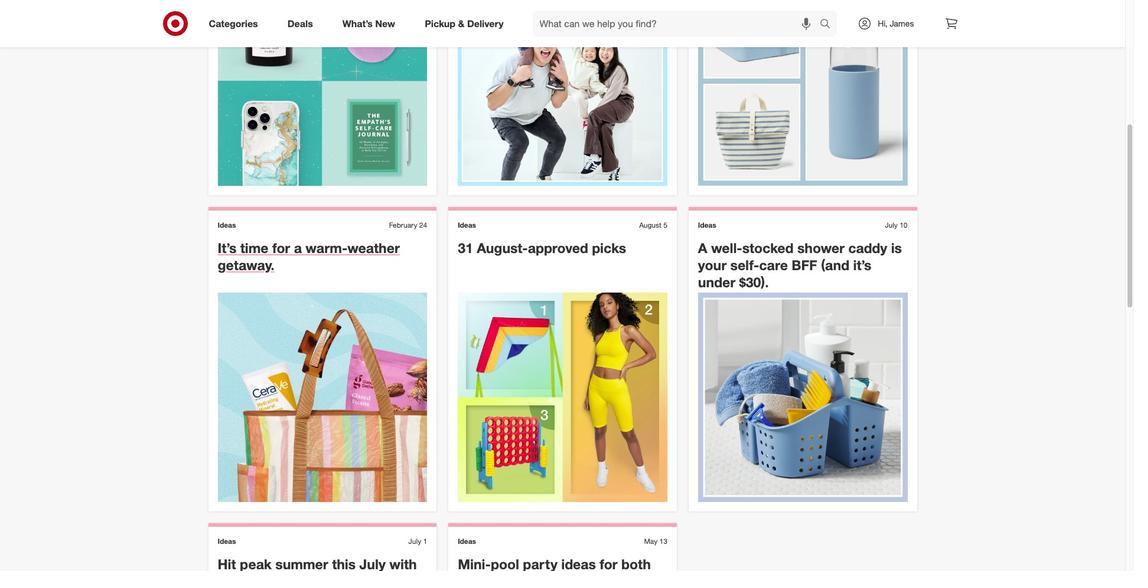 Task type: locate. For each thing, give the bounding box(es) containing it.
What can we help you find? suggestions appear below search field
[[533, 11, 823, 37]]

july 10
[[885, 221, 908, 230]]

may 13
[[644, 538, 668, 547]]

well-
[[711, 240, 743, 256]]

july for july 10
[[885, 221, 898, 230]]

ideas
[[218, 221, 236, 230], [458, 221, 476, 230], [698, 221, 717, 230], [218, 538, 236, 547], [458, 538, 476, 547]]

february
[[389, 221, 417, 230]]

july left 1 at the bottom left of the page
[[409, 538, 421, 547]]

10
[[900, 221, 908, 230]]

0 vertical spatial july
[[885, 221, 898, 230]]

pickup
[[425, 17, 456, 29]]

$30).
[[739, 274, 769, 290]]

what's
[[343, 17, 373, 29]]

0 horizontal spatial july
[[409, 538, 421, 547]]

a
[[294, 240, 302, 256]]

february 24
[[389, 221, 427, 230]]

tiktok creator sonsern lin surprises his fam with a backyard pool party. image
[[458, 0, 668, 186]]

1 horizontal spatial july
[[885, 221, 898, 230]]

31 august-approved picks image
[[458, 293, 668, 503]]

james
[[890, 18, 914, 28]]

what's new
[[343, 17, 395, 29]]

warm-
[[306, 240, 348, 256]]

ideas for a
[[698, 221, 717, 230]]

august-
[[477, 240, 528, 256]]

july
[[885, 221, 898, 230], [409, 538, 421, 547]]

july for july 1
[[409, 538, 421, 547]]

pickup & delivery
[[425, 17, 504, 29]]

1
[[423, 538, 427, 547]]

hi, james
[[878, 18, 914, 28]]

your
[[698, 257, 727, 273]]

approved
[[528, 240, 588, 256]]

5
[[664, 221, 668, 230]]

1 vertical spatial july
[[409, 538, 421, 547]]

august 5
[[639, 221, 668, 230]]

hi,
[[878, 18, 888, 28]]

pickup & delivery link
[[415, 11, 519, 37]]

care
[[759, 257, 788, 273]]

13
[[660, 538, 668, 547]]

bff
[[792, 257, 818, 273]]

deals link
[[278, 11, 328, 37]]

what's new link
[[333, 11, 410, 37]]

weather
[[348, 240, 400, 256]]

ideas for it's
[[218, 221, 236, 230]]

shower
[[798, 240, 845, 256]]

july left 10
[[885, 221, 898, 230]]

31
[[458, 240, 473, 256]]

deals
[[288, 17, 313, 29]]

ideas for 31
[[458, 221, 476, 230]]



Task type: vqa. For each thing, say whether or not it's contained in the screenshot.
right 40CT
no



Task type: describe. For each thing, give the bounding box(es) containing it.
under
[[698, 274, 736, 290]]

a well-stocked shower caddy is your self-care bff  (and it's under $30). image
[[698, 293, 908, 503]]

july 1
[[409, 538, 427, 547]]

august
[[639, 221, 662, 230]]

categories
[[209, 17, 258, 29]]

it's
[[853, 257, 872, 273]]

a well-stocked shower caddy is your self-care bff  (and it's under $30).
[[698, 240, 902, 290]]

may
[[644, 538, 658, 547]]

it's time for a warm-weather getaway. image
[[218, 293, 427, 503]]

caddy
[[849, 240, 888, 256]]

24
[[419, 221, 427, 230]]

is
[[891, 240, 902, 256]]

getaway.
[[218, 257, 275, 273]]

bring style & function to meals on the go. image
[[698, 0, 908, 186]]

a
[[698, 240, 708, 256]]

it's time for a warm-weather getaway.
[[218, 240, 400, 273]]

search button
[[815, 11, 843, 39]]

it's
[[218, 240, 237, 256]]

self-
[[731, 257, 759, 273]]

31 august-approved picks
[[458, 240, 626, 256]]

search
[[815, 19, 843, 30]]

delivery
[[467, 17, 504, 29]]

new
[[375, 17, 395, 29]]

categories link
[[199, 11, 273, 37]]

&
[[458, 17, 465, 29]]

stocked
[[743, 240, 794, 256]]

time
[[240, 240, 269, 256]]

for
[[272, 240, 290, 256]]

(and
[[821, 257, 850, 273]]

picks
[[592, 240, 626, 256]]

the pisces starter pack image
[[218, 0, 427, 186]]



